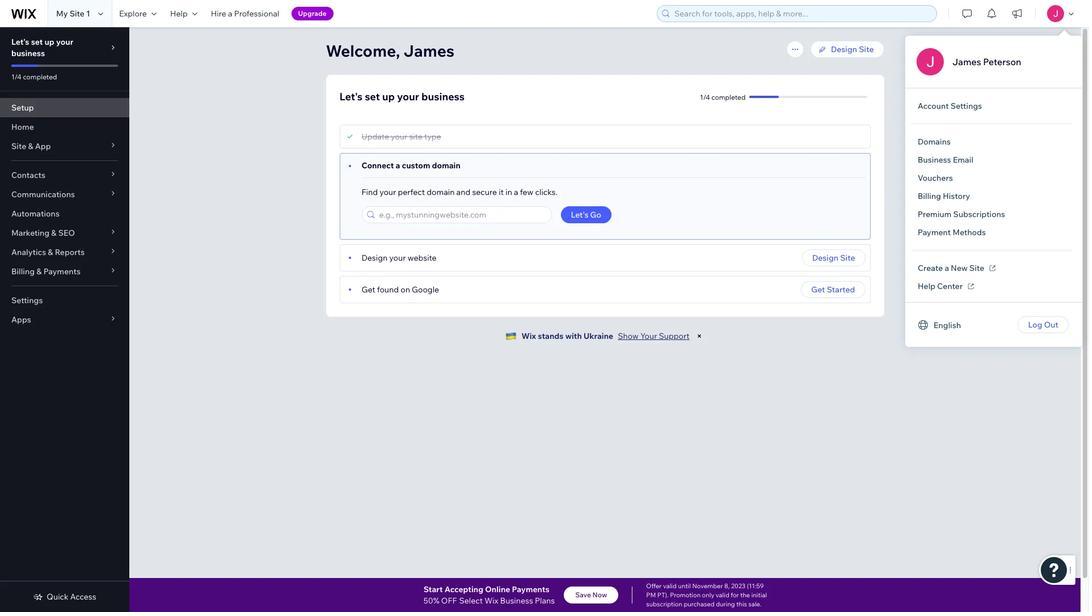 Task type: vqa. For each thing, say whether or not it's contained in the screenshot.
No
no



Task type: locate. For each thing, give the bounding box(es) containing it.
marketing
[[11, 228, 49, 238]]

& for site
[[28, 141, 33, 151]]

log
[[1028, 320, 1042, 330]]

1 vertical spatial 1/4
[[700, 93, 710, 101]]

business inside sidebar element
[[11, 48, 45, 58]]

1 horizontal spatial billing
[[918, 191, 941, 201]]

wix
[[522, 331, 536, 341], [485, 596, 498, 606]]

0 vertical spatial let's set up your business
[[11, 37, 73, 58]]

& left reports at the left of the page
[[48, 247, 53, 258]]

0 horizontal spatial completed
[[23, 73, 57, 81]]

up inside let's set up your business
[[45, 37, 54, 47]]

design up found
[[362, 253, 388, 263]]

1 vertical spatial business
[[422, 90, 465, 103]]

your down my
[[56, 37, 73, 47]]

let's set up your business down my
[[11, 37, 73, 58]]

this
[[736, 601, 747, 609]]

1 horizontal spatial 1/4
[[700, 93, 710, 101]]

& left the seo
[[51, 228, 56, 238]]

0 horizontal spatial billing
[[11, 267, 35, 277]]

design up the get started
[[812, 253, 838, 263]]

wix stands with ukraine show your support
[[522, 331, 690, 341]]

up
[[45, 37, 54, 47], [382, 90, 395, 103]]

a right in
[[514, 187, 518, 197]]

0 horizontal spatial let's
[[11, 37, 29, 47]]

2 horizontal spatial let's
[[571, 210, 588, 220]]

1 vertical spatial settings
[[11, 296, 43, 306]]

site
[[409, 132, 423, 142]]

billing & payments button
[[0, 262, 129, 281]]

a left new
[[945, 263, 949, 273]]

1 vertical spatial help
[[918, 281, 936, 292]]

quick access
[[47, 592, 96, 602]]

domain left and
[[427, 187, 455, 197]]

let's set up your business up update your site type
[[340, 90, 465, 103]]

wix down online
[[485, 596, 498, 606]]

0 horizontal spatial payments
[[43, 267, 81, 277]]

1/4 completed inside sidebar element
[[11, 73, 57, 81]]

business down online
[[500, 596, 533, 606]]

it
[[499, 187, 504, 197]]

a
[[228, 9, 232, 19], [396, 161, 400, 171], [514, 187, 518, 197], [945, 263, 949, 273]]

secure
[[472, 187, 497, 197]]

get left found
[[362, 285, 375, 295]]

0 vertical spatial domain
[[432, 161, 461, 171]]

0 vertical spatial help
[[170, 9, 188, 19]]

marketing & seo button
[[0, 224, 129, 243]]

get inside button
[[811, 285, 825, 295]]

1 vertical spatial set
[[365, 90, 380, 103]]

custom
[[402, 161, 430, 171]]

1/4 inside sidebar element
[[11, 73, 21, 81]]

0 horizontal spatial settings
[[11, 296, 43, 306]]

valid up during
[[716, 592, 729, 600]]

found
[[377, 285, 399, 295]]

apps
[[11, 315, 31, 325]]

1 vertical spatial design site
[[812, 253, 855, 263]]

help inside button
[[170, 9, 188, 19]]

perfect
[[398, 187, 425, 197]]

0 horizontal spatial business
[[500, 596, 533, 606]]

1 vertical spatial let's
[[340, 90, 363, 103]]

1 horizontal spatial set
[[365, 90, 380, 103]]

subscription
[[646, 601, 682, 609]]

quick
[[47, 592, 68, 602]]

domains
[[918, 137, 951, 147]]

1/4 completed
[[11, 73, 57, 81], [700, 93, 746, 101]]

hire a professional link
[[204, 0, 286, 27]]

(11:59
[[747, 583, 764, 591]]

site & app
[[11, 141, 51, 151]]

0 vertical spatial business
[[918, 155, 951, 165]]

1 vertical spatial domain
[[427, 187, 455, 197]]

payments
[[43, 267, 81, 277], [512, 585, 549, 595]]

& down analytics & reports
[[36, 267, 42, 277]]

site inside dropdown button
[[11, 141, 26, 151]]

log out
[[1028, 320, 1059, 330]]

quick access button
[[33, 592, 96, 602]]

& for marketing
[[51, 228, 56, 238]]

site
[[70, 9, 84, 19], [859, 44, 874, 54], [11, 141, 26, 151], [840, 253, 855, 263], [970, 263, 984, 273]]

0 horizontal spatial let's set up your business
[[11, 37, 73, 58]]

design site
[[831, 44, 874, 54], [812, 253, 855, 263]]

1 vertical spatial payments
[[512, 585, 549, 595]]

business down domains link
[[918, 155, 951, 165]]

professional
[[234, 9, 279, 19]]

your left website
[[389, 253, 406, 263]]

help down create
[[918, 281, 936, 292]]

app
[[35, 141, 51, 151]]

a left custom
[[396, 161, 400, 171]]

0 vertical spatial let's
[[11, 37, 29, 47]]

online
[[485, 585, 510, 595]]

0 horizontal spatial 1/4 completed
[[11, 73, 57, 81]]

0 vertical spatial set
[[31, 37, 43, 47]]

connect a custom domain
[[362, 161, 461, 171]]

1 horizontal spatial let's set up your business
[[340, 90, 465, 103]]

2 get from the left
[[811, 285, 825, 295]]

your left site
[[391, 132, 407, 142]]

create a new site link
[[909, 259, 1004, 277]]

offer valid until november 8, 2023 (11:59 pm pt). promotion only valid for the initial subscription purchased during this sale.
[[646, 583, 767, 609]]

1 horizontal spatial get
[[811, 285, 825, 295]]

until
[[678, 583, 691, 591]]

email
[[953, 155, 973, 165]]

setup link
[[0, 98, 129, 117]]

let's inside sidebar element
[[11, 37, 29, 47]]

0 vertical spatial completed
[[23, 73, 57, 81]]

1 horizontal spatial wix
[[522, 331, 536, 341]]

completed inside sidebar element
[[23, 73, 57, 81]]

payments inside start accepting online payments 50% off select wix business plans
[[512, 585, 549, 595]]

account settings
[[918, 101, 982, 111]]

vouchers link
[[909, 169, 962, 187]]

0 vertical spatial payments
[[43, 267, 81, 277]]

access
[[70, 592, 96, 602]]

business up type
[[422, 90, 465, 103]]

0 horizontal spatial set
[[31, 37, 43, 47]]

type
[[424, 132, 441, 142]]

set
[[31, 37, 43, 47], [365, 90, 380, 103]]

update
[[362, 132, 389, 142]]

a for create
[[945, 263, 949, 273]]

Search for tools, apps, help & more... field
[[671, 6, 933, 22]]

settings up apps
[[11, 296, 43, 306]]

your inside sidebar element
[[56, 37, 73, 47]]

0 vertical spatial wix
[[522, 331, 536, 341]]

domain up find your perfect domain and secure it in a few clicks. on the top of the page
[[432, 161, 461, 171]]

reports
[[55, 247, 85, 258]]

now
[[593, 591, 607, 600]]

payments down analytics & reports popup button
[[43, 267, 81, 277]]

billing down analytics at the left
[[11, 267, 35, 277]]

marketing & seo
[[11, 228, 75, 238]]

site inside button
[[840, 253, 855, 263]]

& inside site & app dropdown button
[[28, 141, 33, 151]]

1 vertical spatial business
[[500, 596, 533, 606]]

1 horizontal spatial 1/4 completed
[[700, 93, 746, 101]]

& inside billing & payments dropdown button
[[36, 267, 42, 277]]

1/4
[[11, 73, 21, 81], [700, 93, 710, 101]]

help for help
[[170, 9, 188, 19]]

1 horizontal spatial let's
[[340, 90, 363, 103]]

0 vertical spatial 1/4
[[11, 73, 21, 81]]

help left hire
[[170, 9, 188, 19]]

50%
[[424, 596, 439, 606]]

billing
[[918, 191, 941, 201], [11, 267, 35, 277]]

1 horizontal spatial up
[[382, 90, 395, 103]]

1 horizontal spatial help
[[918, 281, 936, 292]]

1 vertical spatial billing
[[11, 267, 35, 277]]

create
[[918, 263, 943, 273]]

0 horizontal spatial get
[[362, 285, 375, 295]]

& left app
[[28, 141, 33, 151]]

0 vertical spatial up
[[45, 37, 54, 47]]

2 vertical spatial let's
[[571, 210, 588, 220]]

few
[[520, 187, 533, 197]]

settings right account on the right
[[951, 101, 982, 111]]

0 horizontal spatial valid
[[663, 583, 677, 591]]

business up setup
[[11, 48, 45, 58]]

my site 1
[[56, 9, 90, 19]]

your for find
[[380, 187, 396, 197]]

& inside marketing & seo popup button
[[51, 228, 56, 238]]

billing & payments
[[11, 267, 81, 277]]

0 horizontal spatial business
[[11, 48, 45, 58]]

let's go button
[[561, 206, 612, 224]]

on
[[401, 285, 410, 295]]

save now
[[575, 591, 607, 600]]

0 vertical spatial settings
[[951, 101, 982, 111]]

wix left stands at the bottom
[[522, 331, 536, 341]]

1 vertical spatial 1/4 completed
[[700, 93, 746, 101]]

0 vertical spatial business
[[11, 48, 45, 58]]

0 vertical spatial valid
[[663, 583, 677, 591]]

get for get found on google
[[362, 285, 375, 295]]

a right hire
[[228, 9, 232, 19]]

design
[[831, 44, 857, 54], [362, 253, 388, 263], [812, 253, 838, 263]]

a for hire
[[228, 9, 232, 19]]

set inside sidebar element
[[31, 37, 43, 47]]

1 vertical spatial completed
[[712, 93, 746, 101]]

start accepting online payments 50% off select wix business plans
[[424, 585, 555, 606]]

0 horizontal spatial help
[[170, 9, 188, 19]]

automations
[[11, 209, 60, 219]]

0 vertical spatial billing
[[918, 191, 941, 201]]

communications
[[11, 189, 75, 200]]

billing up premium
[[918, 191, 941, 201]]

get left started
[[811, 285, 825, 295]]

0 horizontal spatial wix
[[485, 596, 498, 606]]

domain for perfect
[[427, 187, 455, 197]]

payments up plans
[[512, 585, 549, 595]]

your right find
[[380, 187, 396, 197]]

promotion
[[670, 592, 701, 600]]

1 get from the left
[[362, 285, 375, 295]]

settings link
[[0, 291, 129, 310]]

james
[[404, 41, 455, 61], [952, 56, 981, 68]]

payments inside dropdown button
[[43, 267, 81, 277]]

& inside analytics & reports popup button
[[48, 247, 53, 258]]

billing inside dropdown button
[[11, 267, 35, 277]]

valid up the pt).
[[663, 583, 677, 591]]

let's inside button
[[571, 210, 588, 220]]

1 horizontal spatial payments
[[512, 585, 549, 595]]

domain
[[432, 161, 461, 171], [427, 187, 455, 197]]

0 horizontal spatial 1/4
[[11, 73, 21, 81]]

0 horizontal spatial up
[[45, 37, 54, 47]]

business inside start accepting online payments 50% off select wix business plans
[[500, 596, 533, 606]]

1 vertical spatial wix
[[485, 596, 498, 606]]

business email link
[[909, 151, 983, 169]]

1 vertical spatial valid
[[716, 592, 729, 600]]

0 vertical spatial 1/4 completed
[[11, 73, 57, 81]]

hire
[[211, 9, 226, 19]]



Task type: describe. For each thing, give the bounding box(es) containing it.
your
[[640, 331, 657, 341]]

only
[[702, 592, 714, 600]]

new
[[951, 263, 968, 273]]

your up update your site type
[[397, 90, 419, 103]]

methods
[[953, 227, 986, 238]]

1
[[86, 9, 90, 19]]

settings inside "link"
[[11, 296, 43, 306]]

support
[[659, 331, 690, 341]]

initial
[[751, 592, 767, 600]]

communications button
[[0, 185, 129, 204]]

get started
[[811, 285, 855, 295]]

0 horizontal spatial james
[[404, 41, 455, 61]]

domains link
[[909, 133, 960, 151]]

0 vertical spatial design site
[[831, 44, 874, 54]]

center
[[937, 281, 963, 292]]

show your support button
[[618, 331, 690, 341]]

subscriptions
[[953, 209, 1005, 220]]

payment
[[918, 227, 951, 238]]

create a new site
[[918, 263, 984, 273]]

off
[[441, 596, 457, 606]]

during
[[716, 601, 735, 609]]

get started button
[[801, 281, 865, 298]]

save
[[575, 591, 591, 600]]

payment methods
[[918, 227, 986, 238]]

help for help center
[[918, 281, 936, 292]]

billing for billing & payments
[[11, 267, 35, 277]]

8,
[[724, 583, 730, 591]]

billing for billing history
[[918, 191, 941, 201]]

find
[[362, 187, 378, 197]]

get for get started
[[811, 285, 825, 295]]

peterson
[[983, 56, 1021, 68]]

design site inside button
[[812, 253, 855, 263]]

let's set up your business inside sidebar element
[[11, 37, 73, 58]]

wix inside start accepting online payments 50% off select wix business plans
[[485, 596, 498, 606]]

apps button
[[0, 310, 129, 330]]

site & app button
[[0, 137, 129, 156]]

design inside button
[[812, 253, 838, 263]]

domain for custom
[[432, 161, 461, 171]]

sidebar element
[[0, 27, 129, 613]]

help button
[[163, 0, 204, 27]]

started
[[827, 285, 855, 295]]

design your website
[[362, 253, 437, 263]]

a for connect
[[396, 161, 400, 171]]

upgrade
[[298, 9, 327, 18]]

account
[[918, 101, 949, 111]]

1 horizontal spatial valid
[[716, 592, 729, 600]]

show
[[618, 331, 639, 341]]

contacts
[[11, 170, 45, 180]]

help center link
[[909, 277, 982, 296]]

pm
[[646, 592, 656, 600]]

& for billing
[[36, 267, 42, 277]]

premium subscriptions link
[[909, 205, 1014, 224]]

and
[[456, 187, 470, 197]]

1 horizontal spatial business
[[422, 90, 465, 103]]

in
[[506, 187, 512, 197]]

home link
[[0, 117, 129, 137]]

stands
[[538, 331, 564, 341]]

clicks.
[[535, 187, 558, 197]]

payment methods link
[[909, 224, 995, 242]]

your for update
[[391, 132, 407, 142]]

analytics & reports button
[[0, 243, 129, 262]]

billing history
[[918, 191, 970, 201]]

automations link
[[0, 204, 129, 224]]

plans
[[535, 596, 555, 606]]

welcome, james
[[326, 41, 455, 61]]

2023
[[731, 583, 746, 591]]

seo
[[58, 228, 75, 238]]

james peterson
[[952, 56, 1021, 68]]

design down search for tools, apps, help & more... field
[[831, 44, 857, 54]]

purchased
[[684, 601, 715, 609]]

hire a professional
[[211, 9, 279, 19]]

1 vertical spatial up
[[382, 90, 395, 103]]

design site link
[[811, 41, 884, 58]]

website
[[408, 253, 437, 263]]

e.g., mystunningwebsite.com field
[[376, 207, 548, 223]]

log out link
[[1018, 317, 1069, 334]]

1 horizontal spatial business
[[918, 155, 951, 165]]

for
[[731, 592, 739, 600]]

1 horizontal spatial completed
[[712, 93, 746, 101]]

my
[[56, 9, 68, 19]]

1 horizontal spatial settings
[[951, 101, 982, 111]]

sale.
[[749, 601, 761, 609]]

analytics & reports
[[11, 247, 85, 258]]

1 vertical spatial let's set up your business
[[340, 90, 465, 103]]

start
[[424, 585, 443, 595]]

1 horizontal spatial james
[[952, 56, 981, 68]]

update your site type
[[362, 132, 441, 142]]

offer
[[646, 583, 662, 591]]

premium subscriptions
[[918, 209, 1005, 220]]

connect
[[362, 161, 394, 171]]

welcome,
[[326, 41, 400, 61]]

go
[[590, 210, 601, 220]]

business email
[[918, 155, 973, 165]]

analytics
[[11, 247, 46, 258]]

history
[[943, 191, 970, 201]]

save now button
[[564, 587, 619, 604]]

your for design
[[389, 253, 406, 263]]

accepting
[[445, 585, 483, 595]]

home
[[11, 122, 34, 132]]

design site button
[[802, 250, 865, 267]]

& for analytics
[[48, 247, 53, 258]]

upgrade button
[[291, 7, 333, 20]]

premium
[[918, 209, 952, 220]]

pt).
[[657, 592, 669, 600]]



